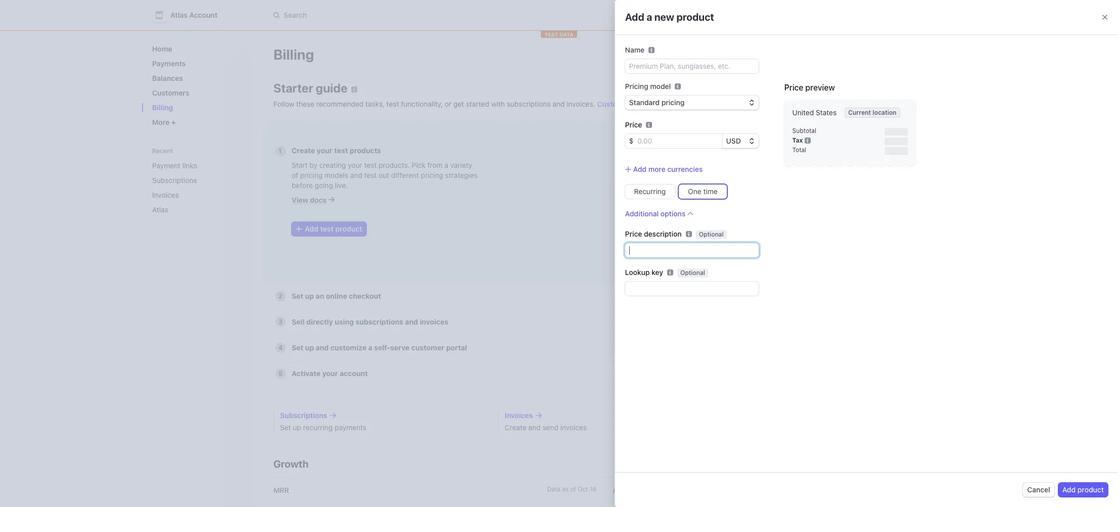 Task type: vqa. For each thing, say whether or not it's contained in the screenshot.
you
no



Task type: describe. For each thing, give the bounding box(es) containing it.
Premium Plan, sunglasses, etc. text field
[[625, 59, 759, 73]]

new
[[655, 11, 675, 23]]

1 vertical spatial subscriptions
[[280, 411, 327, 420]]

out
[[379, 171, 390, 180]]

add for add more currencies
[[634, 165, 647, 173]]

variety
[[451, 161, 473, 169]]

1 vertical spatial invoices
[[505, 411, 533, 420]]

oct
[[578, 486, 588, 493]]

0 vertical spatial and
[[553, 100, 565, 108]]

guide for customize guide
[[636, 100, 655, 108]]

payment links
[[152, 161, 197, 170]]

0 vertical spatial a
[[647, 11, 653, 23]]

subscriptions
[[507, 100, 551, 108]]

payment
[[152, 161, 181, 170]]

recurring
[[635, 187, 666, 196]]

from
[[428, 161, 443, 169]]

price preview
[[785, 83, 835, 92]]

data as of oct 18
[[547, 486, 597, 493]]

functionality,
[[401, 100, 443, 108]]

subscriptions link inside recent element
[[148, 172, 231, 189]]

view
[[292, 196, 308, 204]]

links
[[182, 161, 197, 170]]

current
[[849, 109, 872, 116]]

recurring
[[303, 423, 333, 432]]

recent
[[152, 147, 173, 155]]

follow
[[274, 100, 295, 108]]

states
[[816, 108, 837, 117]]

model
[[651, 82, 671, 91]]

a inside start by creating your test products. pick from a variety of pricing models and test out different pricing strategies before going live.
[[445, 161, 449, 169]]

1 vertical spatial subscriptions link
[[280, 411, 486, 421]]

Search search field
[[268, 6, 553, 25]]

tax
[[793, 137, 803, 144]]

mrr
[[274, 486, 289, 495]]

additional options
[[625, 209, 686, 218]]

these
[[296, 100, 315, 108]]

data
[[547, 486, 561, 493]]

pick
[[412, 161, 426, 169]]

options
[[661, 209, 686, 218]]

invoices
[[561, 423, 587, 432]]

1 horizontal spatial billing
[[274, 46, 314, 63]]

starter
[[274, 81, 313, 95]]

atlas for atlas
[[152, 205, 168, 214]]

with
[[491, 100, 505, 108]]

payments
[[335, 423, 367, 432]]

started
[[466, 100, 490, 108]]

products
[[350, 146, 381, 155]]

1 horizontal spatial of
[[571, 486, 576, 493]]

atlas account button
[[152, 8, 228, 22]]

name
[[625, 46, 645, 54]]

as
[[562, 486, 569, 493]]

add product button
[[1059, 483, 1109, 497]]

one
[[688, 187, 702, 196]]

0 vertical spatial product
[[677, 11, 715, 23]]

usd button
[[723, 134, 759, 148]]

billing inside "core navigation links" element
[[152, 103, 173, 112]]

balances
[[152, 74, 183, 82]]

0 horizontal spatial product
[[336, 225, 362, 233]]

additional options button
[[625, 209, 694, 219]]

tasks,
[[366, 100, 385, 108]]

core navigation links element
[[148, 40, 245, 130]]

before
[[292, 181, 313, 190]]

invoices.
[[567, 100, 596, 108]]

info image
[[805, 137, 812, 143]]

united states
[[793, 108, 837, 117]]

current location
[[849, 109, 897, 116]]

add for add test product
[[305, 225, 319, 233]]

pricing
[[625, 82, 649, 91]]

1
[[279, 147, 282, 155]]

test up 'creating'
[[334, 146, 348, 155]]

products.
[[379, 161, 410, 169]]

subtotal
[[793, 127, 817, 135]]

test left out
[[364, 171, 377, 180]]

start
[[292, 161, 308, 169]]

0.00 text field
[[634, 134, 723, 148]]

account
[[189, 11, 218, 19]]

additional
[[625, 209, 659, 218]]

view docs link
[[292, 196, 335, 204]]

test data
[[545, 31, 574, 37]]

united
[[793, 108, 814, 117]]

different
[[391, 171, 419, 180]]

home
[[152, 45, 172, 53]]

price for price preview
[[785, 83, 804, 92]]

live.
[[335, 181, 348, 190]]

starter guide
[[274, 81, 348, 95]]

description
[[644, 230, 682, 238]]

atlas link
[[148, 201, 231, 218]]

1 horizontal spatial invoices link
[[505, 411, 711, 421]]

2 pricing from the left
[[421, 171, 444, 180]]

test down docs
[[320, 225, 334, 233]]



Task type: locate. For each thing, give the bounding box(es) containing it.
1 horizontal spatial pricing
[[421, 171, 444, 180]]

atlas
[[170, 11, 188, 19], [152, 205, 168, 214]]

atlas left account
[[170, 11, 188, 19]]

0 horizontal spatial a
[[445, 161, 449, 169]]

18
[[590, 486, 597, 493]]

1 horizontal spatial atlas
[[170, 11, 188, 19]]

models
[[325, 171, 348, 180]]

customize
[[598, 100, 634, 108]]

and
[[553, 100, 565, 108], [350, 171, 363, 180], [529, 423, 541, 432]]

up
[[293, 423, 301, 432]]

1 horizontal spatial subscriptions link
[[280, 411, 486, 421]]

recommended
[[316, 100, 364, 108]]

pricing
[[300, 171, 323, 180], [421, 171, 444, 180]]

search
[[284, 11, 307, 19]]

subscribers
[[636, 486, 675, 495]]

and left send
[[529, 423, 541, 432]]

1 horizontal spatial subscriptions
[[280, 411, 327, 420]]

1 vertical spatial a
[[445, 161, 449, 169]]

cancel button
[[1024, 483, 1055, 497]]

create for create your test products
[[292, 146, 315, 155]]

1 vertical spatial product
[[336, 225, 362, 233]]

test
[[387, 100, 399, 108], [334, 146, 348, 155], [364, 161, 377, 169], [364, 171, 377, 180], [320, 225, 334, 233]]

subscriptions link down the links
[[148, 172, 231, 189]]

1 vertical spatial billing
[[152, 103, 173, 112]]

create
[[292, 146, 315, 155], [505, 423, 527, 432]]

1 vertical spatial create
[[505, 423, 527, 432]]

add test product
[[305, 225, 362, 233]]

0 horizontal spatial create
[[292, 146, 315, 155]]

2 horizontal spatial product
[[1078, 486, 1105, 494]]

billing up starter
[[274, 46, 314, 63]]

subscriptions inside recent element
[[152, 176, 197, 185]]

0 vertical spatial invoices link
[[148, 187, 231, 203]]

1 vertical spatial your
[[348, 161, 363, 169]]

add down view docs link
[[305, 225, 319, 233]]

price up $
[[625, 120, 643, 129]]

1 horizontal spatial a
[[647, 11, 653, 23]]

add a new product
[[625, 11, 715, 23]]

guide down pricing model
[[636, 100, 655, 108]]

a
[[647, 11, 653, 23], [445, 161, 449, 169]]

by
[[310, 161, 318, 169]]

more button
[[148, 114, 245, 130]]

create up start
[[292, 146, 315, 155]]

cancel
[[1028, 486, 1051, 494]]

set up recurring payments
[[280, 423, 367, 432]]

data
[[560, 31, 574, 37]]

0 vertical spatial invoices
[[152, 191, 179, 199]]

subscriptions link
[[148, 172, 231, 189], [280, 411, 486, 421]]

1 horizontal spatial create
[[505, 423, 527, 432]]

0 horizontal spatial invoices link
[[148, 187, 231, 203]]

add test product link
[[292, 222, 366, 236]]

billing up more
[[152, 103, 173, 112]]

or
[[445, 100, 452, 108]]

0 horizontal spatial your
[[317, 146, 333, 155]]

add more currencies button
[[625, 164, 703, 174]]

add for add product
[[1063, 486, 1076, 494]]

active subscribers
[[613, 486, 675, 495]]

strategies
[[445, 171, 478, 180]]

follow these recommended tasks, test functionality, or get started with subscriptions and invoices.
[[274, 100, 596, 108]]

your down the products at the top left of page
[[348, 161, 363, 169]]

payments link
[[148, 55, 245, 72]]

0 horizontal spatial billing
[[152, 103, 173, 112]]

recent element
[[142, 157, 253, 218]]

$ button
[[625, 134, 634, 148]]

0 vertical spatial optional
[[699, 231, 724, 238]]

invoices up atlas link on the left
[[152, 191, 179, 199]]

invoices link down payment links link
[[148, 187, 231, 203]]

customize guide
[[598, 100, 655, 108]]

test down the products at the top left of page
[[364, 161, 377, 169]]

subscriptions link up payments
[[280, 411, 486, 421]]

send
[[543, 423, 559, 432]]

create left send
[[505, 423, 527, 432]]

pricing down by
[[300, 171, 323, 180]]

your up 'creating'
[[317, 146, 333, 155]]

1 vertical spatial of
[[571, 486, 576, 493]]

2 horizontal spatial and
[[553, 100, 565, 108]]

2 vertical spatial price
[[625, 230, 643, 238]]

None text field
[[625, 243, 759, 258], [625, 282, 759, 296], [625, 243, 759, 258], [625, 282, 759, 296]]

customers
[[152, 89, 189, 97]]

optional for lookup key
[[681, 269, 706, 277]]

usd
[[727, 137, 741, 145]]

0 horizontal spatial atlas
[[152, 205, 168, 214]]

home link
[[148, 40, 245, 57]]

total
[[793, 146, 807, 154]]

get
[[454, 100, 464, 108]]

going
[[315, 181, 333, 190]]

customers link
[[148, 84, 245, 101]]

0 vertical spatial guide
[[316, 81, 348, 95]]

of right as
[[571, 486, 576, 493]]

product inside button
[[1078, 486, 1105, 494]]

invoices link
[[148, 187, 231, 203], [505, 411, 711, 421]]

preview
[[806, 83, 835, 92]]

0 vertical spatial create
[[292, 146, 315, 155]]

1 horizontal spatial invoices
[[505, 411, 533, 420]]

a left new
[[647, 11, 653, 23]]

2 vertical spatial and
[[529, 423, 541, 432]]

0 horizontal spatial pricing
[[300, 171, 323, 180]]

invoices link up "invoices"
[[505, 411, 711, 421]]

subscriptions up up on the bottom left
[[280, 411, 327, 420]]

guide
[[316, 81, 348, 95], [636, 100, 655, 108]]

1 horizontal spatial your
[[348, 161, 363, 169]]

0 horizontal spatial subscriptions
[[152, 176, 197, 185]]

more
[[649, 165, 666, 173]]

price down additional
[[625, 230, 643, 238]]

atlas down the payment
[[152, 205, 168, 214]]

add left new
[[625, 11, 645, 23]]

atlas for atlas account
[[170, 11, 188, 19]]

time
[[704, 187, 718, 196]]

1 horizontal spatial product
[[677, 11, 715, 23]]

1 vertical spatial and
[[350, 171, 363, 180]]

of inside start by creating your test products. pick from a variety of pricing models and test out different pricing strategies before going live.
[[292, 171, 298, 180]]

0 vertical spatial billing
[[274, 46, 314, 63]]

add for add a new product
[[625, 11, 645, 23]]

growth
[[274, 458, 309, 470]]

0 horizontal spatial and
[[350, 171, 363, 180]]

atlas inside button
[[170, 11, 188, 19]]

a right from
[[445, 161, 449, 169]]

product
[[677, 11, 715, 23], [336, 225, 362, 233], [1078, 486, 1105, 494]]

0 vertical spatial atlas
[[170, 11, 188, 19]]

1 vertical spatial atlas
[[152, 205, 168, 214]]

more
[[152, 118, 171, 126]]

pricing model
[[625, 82, 671, 91]]

pricing down from
[[421, 171, 444, 180]]

1 horizontal spatial and
[[529, 423, 541, 432]]

1 vertical spatial guide
[[636, 100, 655, 108]]

atlas inside recent element
[[152, 205, 168, 214]]

add left more
[[634, 165, 647, 173]]

start by creating your test products. pick from a variety of pricing models and test out different pricing strategies before going live.
[[292, 161, 478, 190]]

customize guide link
[[598, 100, 662, 108]]

add product
[[1063, 486, 1105, 494]]

your inside start by creating your test products. pick from a variety of pricing models and test out different pricing strategies before going live.
[[348, 161, 363, 169]]

payment links link
[[148, 157, 231, 174]]

invoices up create and send invoices
[[505, 411, 533, 420]]

1 vertical spatial invoices link
[[505, 411, 711, 421]]

add more currencies
[[634, 165, 703, 173]]

and right 'models'
[[350, 171, 363, 180]]

billing link
[[148, 99, 245, 116]]

of down start
[[292, 171, 298, 180]]

add right cancel
[[1063, 486, 1076, 494]]

0 horizontal spatial subscriptions link
[[148, 172, 231, 189]]

info element
[[675, 83, 681, 90]]

optional down time
[[699, 231, 724, 238]]

2 vertical spatial product
[[1078, 486, 1105, 494]]

guide up recommended at the left top of the page
[[316, 81, 348, 95]]

0 vertical spatial price
[[785, 83, 804, 92]]

view docs
[[292, 196, 327, 204]]

0 vertical spatial subscriptions
[[152, 176, 197, 185]]

0 horizontal spatial guide
[[316, 81, 348, 95]]

0 vertical spatial subscriptions link
[[148, 172, 231, 189]]

$
[[629, 137, 634, 145]]

0 vertical spatial your
[[317, 146, 333, 155]]

invoices inside recent element
[[152, 191, 179, 199]]

1 horizontal spatial guide
[[636, 100, 655, 108]]

price for price description
[[625, 230, 643, 238]]

and left invoices. at right
[[553, 100, 565, 108]]

optional right key
[[681, 269, 706, 277]]

info image
[[675, 83, 681, 90]]

currencies
[[668, 165, 703, 173]]

price for price
[[625, 120, 643, 129]]

1 pricing from the left
[[300, 171, 323, 180]]

1 vertical spatial price
[[625, 120, 643, 129]]

0 horizontal spatial of
[[292, 171, 298, 180]]

test right 'tasks,'
[[387, 100, 399, 108]]

optional for price description
[[699, 231, 724, 238]]

key
[[652, 268, 664, 277]]

0 vertical spatial of
[[292, 171, 298, 180]]

active
[[613, 486, 634, 495]]

price left preview
[[785, 83, 804, 92]]

and inside start by creating your test products. pick from a variety of pricing models and test out different pricing strategies before going live.
[[350, 171, 363, 180]]

guide for starter guide
[[316, 81, 348, 95]]

one time
[[688, 187, 718, 196]]

0 horizontal spatial invoices
[[152, 191, 179, 199]]

price
[[785, 83, 804, 92], [625, 120, 643, 129], [625, 230, 643, 238]]

recent navigation links element
[[142, 147, 253, 218]]

subscriptions down payment links at the left top of the page
[[152, 176, 197, 185]]

set
[[280, 423, 291, 432]]

create for create and send invoices
[[505, 423, 527, 432]]

1 vertical spatial optional
[[681, 269, 706, 277]]



